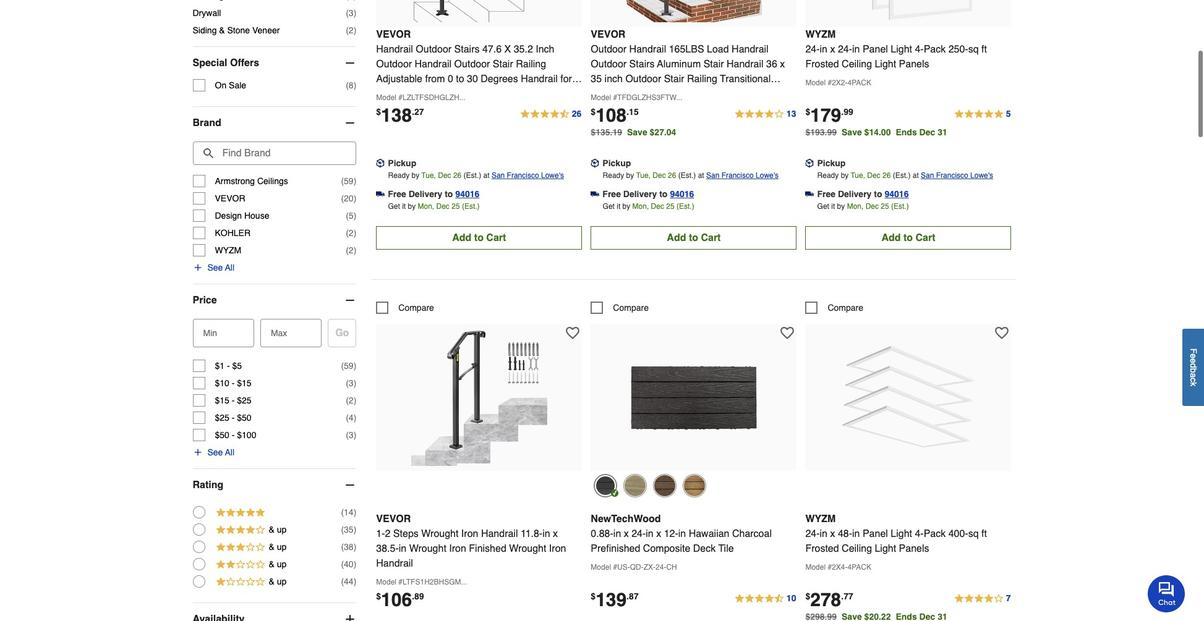 Task type: describe. For each thing, give the bounding box(es) containing it.
1 add to cart from the left
[[453, 232, 506, 244]]

$10 - $15
[[215, 379, 252, 389]]

ready for pickup icon in the top left of the page
[[388, 171, 410, 180]]

vevor for vevor handrail outdoor stairs 47.6 x 35.2 inch outdoor handrail outdoor stair railing adjustable from 0 to 30 degrees handrail for stairs outdoor aluminum black stair railing fit 3-4 steps
[[376, 29, 411, 40]]

& for ( 35 )
[[269, 525, 275, 535]]

tue, for 94016 button for second san francisco lowe's button from left
[[636, 171, 651, 180]]

24- inside newtechwood 0.88-in x 24-in x 12-in hawaiian charcoal prefinished composite deck tile
[[632, 529, 646, 540]]

( 20 )
[[341, 194, 357, 204]]

frosted for 24-in x 48-in panel light 4-pack 400-sq ft frosted ceiling light panels
[[806, 544, 840, 555]]

free delivery to 94016 for 94016 button for third san francisco lowe's button from right
[[388, 189, 480, 199]]

2 san francisco lowe's button from the left
[[707, 169, 779, 182]]

0 vertical spatial $15
[[237, 379, 252, 389]]

get it by mon, dec 25 (est.) for first san francisco lowe's button from the right
[[818, 202, 910, 211]]

1 heart outline image from the left
[[566, 327, 580, 340]]

tue, for first san francisco lowe's button from the right 94016 button
[[851, 171, 866, 180]]

f e e d b a c k button
[[1183, 329, 1205, 407]]

5014628405 element
[[376, 302, 434, 314]]

2 lowe's from the left
[[756, 171, 779, 180]]

handrail up '36'
[[732, 44, 769, 55]]

newtechwood 0.88-in x 24-in x 12-in hawaiian charcoal prefinished composite deck tile
[[591, 514, 772, 555]]

26 for pickup image related to 94016 button for second san francisco lowe's button from left
[[668, 171, 677, 180]]

$ 139 .87
[[591, 590, 639, 611]]

0.88-
[[591, 529, 614, 540]]

vevor outdoor handrail 165lbs load handrail outdoor stairs aluminum stair handrail 36 x 35 inch outdoor stair railing transitional range from 0 to 50° staircase handrail fits 2-3 steps with screw kit image
[[626, 0, 762, 22]]

stair up degrees
[[493, 59, 513, 70]]

) for drywall
[[354, 8, 357, 18]]

pack for 400-
[[924, 529, 946, 540]]

( 2 ) for kohler
[[346, 228, 357, 238]]

black
[[489, 88, 513, 99]]

chat invite button image
[[1149, 576, 1186, 613]]

$10
[[215, 379, 230, 389]]

$ for 138
[[376, 107, 381, 117]]

model # 2x4-4pack
[[806, 564, 872, 572]]

ends
[[896, 127, 918, 137]]

4 stars image for 108
[[734, 107, 797, 122]]

actual price $179.99 element
[[806, 104, 854, 126]]

wyzm 24-in x 24-in panel light 4-pack 250-sq ft frosted ceiling light panels
[[806, 29, 988, 70]]

35.2
[[514, 44, 533, 55]]

ends dec 31 element for 278
[[896, 612, 953, 622]]

x down newtechwood
[[624, 529, 629, 540]]

at for second san francisco lowe's button from left
[[698, 171, 705, 180]]

deck
[[694, 544, 716, 555]]

max
[[271, 329, 287, 338]]

5 stars image containing 5
[[954, 107, 1012, 122]]

3 94016 from the left
[[885, 189, 909, 199]]

400-
[[949, 529, 969, 540]]

from inside vevor handrail outdoor stairs 47.6 x 35.2 inch outdoor handrail outdoor stair railing adjustable from 0 to 30 degrees handrail for stairs outdoor aluminum black stair railing fit 3-4 steps
[[425, 73, 445, 85]]

2 for wyzm
[[349, 246, 354, 255]]

from inside vevor outdoor handrail 165lbs load handrail outdoor stairs aluminum stair handrail 36 x 35 inch outdoor stair railing transitional range from 0 to 50° staircase handrail fits 2- 3 steps with screw kit
[[623, 88, 643, 99]]

roman antique image
[[624, 474, 648, 498]]

1 vertical spatial plus image
[[344, 614, 357, 622]]

4.5 stars image for 138
[[520, 107, 583, 122]]

model # lzltfsdhglzh...
[[376, 93, 466, 102]]

wrought up model # ltfs1h2bhsgm...
[[409, 544, 447, 555]]

ltfs1h2bhsgm...
[[403, 578, 468, 587]]

( 8 )
[[346, 80, 357, 90]]

kohler
[[215, 228, 251, 238]]

rating
[[193, 480, 224, 491]]

& left stone
[[219, 25, 225, 35]]

vevor handrail outdoor stairs 47.6 x 35.2 inch outdoor handrail outdoor stair railing adjustable from 0 to 30 degrees handrail for stairs outdoor aluminum black stair railing fit 3-4 steps
[[376, 29, 572, 114]]

13 button
[[734, 107, 797, 122]]

$5
[[232, 361, 242, 371]]

handrail down transitional
[[727, 88, 764, 99]]

francisco for third san francisco lowe's button from right
[[507, 171, 539, 180]]

to inside vevor outdoor handrail 165lbs load handrail outdoor stairs aluminum stair handrail 36 x 35 inch outdoor stair railing transitional range from 0 to 50° staircase handrail fits 2- 3 steps with screw kit
[[654, 88, 662, 99]]

wyzm for wyzm
[[215, 246, 242, 255]]

plus image inside see all button
[[193, 448, 203, 458]]

278
[[811, 590, 842, 611]]

( 3 ) for $50 - $100
[[346, 431, 357, 441]]

free for truck filled icon associated with pickup image related to 94016 button for second san francisco lowe's button from left
[[603, 189, 621, 199]]

sale
[[229, 80, 246, 90]]

pickup for pickup image related to 94016 button for second san francisco lowe's button from left
[[603, 158, 631, 168]]

tue, for 94016 button for third san francisco lowe's button from right
[[422, 171, 436, 180]]

( 35 )
[[341, 525, 357, 535]]

handrail down 38.5-
[[376, 559, 413, 570]]

inch
[[536, 44, 555, 55]]

( for kohler
[[346, 228, 349, 238]]

handrail up lzltfsdhglzh...
[[415, 59, 452, 70]]

stone
[[227, 25, 250, 35]]

see for price
[[208, 448, 223, 458]]

26 for pickup image for first san francisco lowe's button from the right 94016 button
[[883, 171, 891, 180]]

1 e from the top
[[1189, 354, 1199, 359]]

wyzm for wyzm 24-in x 24-in panel light 4-pack 250-sq ft frosted ceiling light panels
[[806, 29, 836, 40]]

0 vertical spatial $25
[[237, 396, 252, 406]]

.89
[[412, 592, 424, 602]]

free for truck filled icon for pickup icon in the top left of the page
[[388, 189, 407, 199]]

# for vevor outdoor handrail 165lbs load handrail outdoor stairs aluminum stair handrail 36 x 35 inch outdoor stair railing transitional range from 0 to 50° staircase handrail fits 2- 3 steps with screw kit
[[614, 93, 618, 102]]

$ for 139
[[591, 592, 596, 602]]

go button
[[328, 319, 357, 348]]

$1 - $5
[[215, 361, 242, 371]]

1 vertical spatial 5 stars image
[[215, 507, 266, 521]]

10 button
[[734, 592, 797, 607]]

3 add from the left
[[882, 232, 901, 244]]

0 vertical spatial railing
[[516, 59, 547, 70]]

0 horizontal spatial 5
[[349, 211, 354, 221]]

14
[[344, 508, 354, 518]]

3 add to cart button from the left
[[806, 226, 1012, 250]]

veneer
[[252, 25, 280, 35]]

4 inside vevor handrail outdoor stairs 47.6 x 35.2 inch outdoor handrail outdoor stair railing adjustable from 0 to 30 degrees handrail for stairs outdoor aluminum black stair railing fit 3-4 steps
[[399, 103, 405, 114]]

# for wyzm 24-in x 24-in panel light 4-pack 250-sq ft frosted ceiling light panels
[[828, 78, 832, 87]]

( 5 )
[[346, 211, 357, 221]]

brand
[[193, 117, 221, 129]]

( for $1 - $5
[[341, 361, 344, 371]]

railing inside vevor outdoor handrail 165lbs load handrail outdoor stairs aluminum stair handrail 36 x 35 inch outdoor stair railing transitional range from 0 to 50° staircase handrail fits 2- 3 steps with screw kit
[[688, 73, 718, 85]]

2x4-
[[832, 564, 848, 572]]

0 horizontal spatial $50
[[215, 431, 230, 441]]

2 add from the left
[[667, 232, 687, 244]]

$ 278 .77
[[806, 590, 854, 611]]

rating button
[[193, 470, 357, 502]]

5 inside image
[[1007, 109, 1011, 119]]

11.8-
[[521, 529, 543, 540]]

.27
[[412, 107, 424, 117]]

59 for price
[[344, 361, 354, 371]]

ready for pickup image related to 94016 button for second san francisco lowe's button from left
[[603, 171, 625, 180]]

fits
[[766, 88, 782, 99]]

offers
[[230, 57, 259, 69]]

x inside vevor outdoor handrail 165lbs load handrail outdoor stairs aluminum stair handrail 36 x 35 inch outdoor stair railing transitional range from 0 to 50° staircase handrail fits 2- 3 steps with screw kit
[[781, 59, 785, 70]]

36
[[767, 59, 778, 70]]

.99
[[842, 107, 854, 117]]

see all button for price
[[193, 447, 235, 459]]

wrought up ltfs1h2bhsgm...
[[422, 529, 459, 540]]

it for pickup icon in the top left of the page
[[402, 202, 406, 211]]

range
[[591, 88, 620, 99]]

steps inside vevor 1-2 steps wrought iron handrail 11.8-in x 38.5-in wrought iron finished wrought iron handrail
[[394, 529, 419, 540]]

a
[[1189, 374, 1199, 378]]

16 ) from the top
[[354, 543, 357, 553]]

newtechwood 0.88-in x 24-in x 12-in hawaiian charcoal prefinished composite deck tile image
[[626, 330, 762, 466]]

2 94016 from the left
[[670, 189, 695, 199]]

special offers button
[[193, 47, 357, 79]]

) for $50 - $100
[[354, 431, 357, 441]]

actual price $278.77 element
[[806, 590, 854, 611]]

24- up 2x2-
[[838, 44, 853, 55]]

3 for $50 - $100
[[349, 431, 354, 441]]

2x2-
[[832, 78, 848, 87]]

staircase
[[683, 88, 724, 99]]

- for $1
[[227, 361, 230, 371]]

) for vevor
[[354, 194, 357, 204]]

( 40 )
[[341, 560, 357, 570]]

degrees
[[481, 73, 518, 85]]

( 2 ) for siding & stone veneer
[[346, 25, 357, 35]]

4 stars image for 278
[[954, 592, 1012, 607]]

compare for 1000320553 element
[[614, 303, 649, 313]]

$ for 106
[[376, 592, 381, 602]]

138
[[381, 104, 412, 126]]

24- inside "wyzm 24-in x 48-in panel light 4-pack 400-sq ft frosted ceiling light panels"
[[806, 529, 820, 540]]

ft for 24-in x 24-in panel light 4-pack 250-sq ft frosted ceiling light panels
[[982, 44, 988, 55]]

$193.99
[[806, 127, 837, 137]]

get it by mon, dec 25 (est.) for second san francisco lowe's button from left
[[603, 202, 695, 211]]

4- for 250-
[[916, 44, 924, 55]]

0 horizontal spatial $25
[[215, 413, 230, 423]]

1 star image
[[215, 576, 266, 590]]

( 59 ) for brand
[[341, 176, 357, 186]]

3 for drywall
[[349, 8, 354, 18]]

vevor for vevor
[[215, 194, 245, 204]]

savings save $20.22 element
[[842, 612, 953, 622]]

delivery for 94016 button for third san francisco lowe's button from right
[[409, 189, 443, 199]]

$14.00
[[865, 127, 891, 137]]

price button
[[193, 285, 357, 317]]

1 vertical spatial $15
[[215, 396, 230, 406]]

$100
[[237, 431, 256, 441]]

$27.04
[[650, 127, 677, 137]]

get it by mon, dec 25 (est.) for third san francisco lowe's button from right
[[388, 202, 480, 211]]

7 button
[[954, 592, 1012, 607]]

truck filled image
[[806, 190, 815, 199]]

15 ) from the top
[[354, 525, 357, 535]]

design
[[215, 211, 242, 221]]

179
[[811, 104, 842, 126]]

stair up 50°
[[664, 73, 685, 85]]

frosted for 24-in x 24-in panel light 4-pack 250-sq ft frosted ceiling light panels
[[806, 59, 840, 70]]

2 for $15 - $25
[[349, 396, 354, 406]]

san for second san francisco lowe's button from left
[[707, 171, 720, 180]]

panel for 24-
[[863, 44, 889, 55]]

model # tfdglzhs3ftw...
[[591, 93, 683, 102]]

iron up the 'finished'
[[462, 529, 479, 540]]

compare for 5014628405 element
[[399, 303, 434, 313]]

$50 - $100
[[215, 431, 256, 441]]

up for ( 35 )
[[277, 525, 287, 535]]

francisco for first san francisco lowe's button from the right
[[937, 171, 969, 180]]

26 button
[[520, 107, 583, 122]]

Find Brand text field
[[193, 142, 357, 165]]

31
[[938, 127, 948, 137]]

3 heart outline image from the left
[[996, 327, 1010, 340]]

17 ) from the top
[[354, 560, 357, 570]]

handrail left 165lbs
[[630, 44, 667, 55]]

option group containing (
[[193, 504, 357, 591]]

house
[[244, 211, 269, 221]]

( 3 ) for $10 - $15
[[346, 379, 357, 389]]

94016 button for second san francisco lowe's button from left
[[670, 188, 695, 200]]

( 14 )
[[341, 508, 357, 518]]

50°
[[665, 88, 680, 99]]

lzltfsdhglzh...
[[403, 93, 466, 102]]

handrail up transitional
[[727, 59, 764, 70]]

mon, for 94016 button for second san francisco lowe's button from left
[[633, 202, 649, 211]]

165lbs
[[669, 44, 705, 55]]

peruvian teak image
[[683, 474, 707, 498]]

fit
[[376, 103, 387, 114]]

min
[[203, 329, 217, 338]]

18 ) from the top
[[354, 577, 357, 587]]

panels for 250-
[[900, 59, 930, 70]]

iron left the 'finished'
[[449, 544, 467, 555]]

# for vevor 1-2 steps wrought iron handrail 11.8-in x 38.5-in wrought iron finished wrought iron handrail
[[399, 578, 403, 587]]

25 for first san francisco lowe's button from the right 94016 button
[[881, 202, 890, 211]]

truck filled image for pickup icon in the top left of the page
[[376, 190, 385, 199]]

model # us-qd-zx-24-ch
[[591, 564, 677, 572]]

3 lowe's from the left
[[971, 171, 994, 180]]

2 inside vevor 1-2 steps wrought iron handrail 11.8-in x 38.5-in wrought iron finished wrought iron handrail
[[385, 529, 391, 540]]

aluminum inside vevor handrail outdoor stairs 47.6 x 35.2 inch outdoor handrail outdoor stair railing adjustable from 0 to 30 degrees handrail for stairs outdoor aluminum black stair railing fit 3-4 steps
[[443, 88, 487, 99]]

3 add to cart from the left
[[882, 232, 936, 244]]

ends dec 31 element for 179
[[896, 127, 953, 137]]

actual price $106.89 element
[[376, 590, 424, 611]]

30
[[467, 73, 478, 85]]

) for design house
[[354, 211, 357, 221]]

armstrong ceilings
[[215, 176, 288, 186]]

$135.19
[[591, 127, 623, 137]]

26 for pickup icon in the top left of the page
[[454, 171, 462, 180]]

stair down load
[[704, 59, 724, 70]]

get for 94016 button for second san francisco lowe's button from left
[[603, 202, 615, 211]]

( for $25 - $50
[[346, 413, 349, 423]]

design house
[[215, 211, 269, 221]]

( 2 ) for $15 - $25
[[346, 396, 357, 406]]

0 horizontal spatial stairs
[[376, 88, 402, 99]]

108
[[596, 104, 627, 126]]

1 add to cart button from the left
[[376, 226, 583, 250]]

2-
[[785, 88, 794, 99]]

20
[[344, 194, 354, 204]]

was price $193.99 element
[[806, 124, 842, 137]]

sq for 250-
[[969, 44, 979, 55]]

all for brand
[[225, 263, 235, 273]]

cart for 3rd "add to cart" button from the left
[[916, 232, 936, 244]]

minus image for brand
[[344, 117, 357, 129]]

vevor for vevor 1-2 steps wrought iron handrail 11.8-in x 38.5-in wrought iron finished wrought iron handrail
[[376, 514, 411, 525]]

1000320553 element
[[591, 302, 649, 314]]

free for truck filled image
[[818, 189, 836, 199]]



Task type: locate. For each thing, give the bounding box(es) containing it.
see all button for brand
[[193, 262, 235, 274]]

vevor up inch
[[591, 29, 626, 40]]

12-
[[664, 529, 679, 540]]

sq
[[969, 44, 979, 55], [969, 529, 979, 540]]

minus image up go button
[[344, 294, 357, 307]]

1 cart from the left
[[487, 232, 506, 244]]

wyzm 24-in x 24-in panel light 4-pack 250-sq ft frosted ceiling light panels image
[[841, 0, 977, 22]]

vevor up design
[[215, 194, 245, 204]]

( 59 ) up ( 20 ) on the top left
[[341, 176, 357, 186]]

4 stars image
[[734, 107, 797, 122], [215, 524, 266, 538], [954, 592, 1012, 607]]

2 horizontal spatial get it by mon, dec 25 (est.)
[[818, 202, 910, 211]]

35
[[591, 73, 602, 85], [344, 525, 354, 535]]

1 at from the left
[[484, 171, 490, 180]]

ch
[[667, 564, 677, 572]]

2 frosted from the top
[[806, 544, 840, 555]]

0 horizontal spatial $15
[[215, 396, 230, 406]]

1 horizontal spatial from
[[623, 88, 643, 99]]

- for $25
[[232, 413, 235, 423]]

dec
[[920, 127, 936, 137], [438, 171, 451, 180], [653, 171, 666, 180], [868, 171, 881, 180], [437, 202, 450, 211], [651, 202, 665, 211], [866, 202, 879, 211]]

14 ) from the top
[[354, 508, 357, 518]]

& right 2 stars image
[[269, 560, 275, 570]]

11 ) from the top
[[354, 396, 357, 406]]

wyzm inside wyzm 24-in x 24-in panel light 4-pack 250-sq ft frosted ceiling light panels
[[806, 29, 836, 40]]

pickup right pickup icon in the top left of the page
[[388, 158, 417, 168]]

2 compare from the left
[[614, 303, 649, 313]]

compare for 5014028891 element
[[828, 303, 864, 313]]

wyzm 24-in x 48-in panel light 4-pack 400-sq ft frosted ceiling light panels
[[806, 514, 988, 555]]

2 get from the left
[[603, 202, 615, 211]]

frosted up model # 2x4-4pack at the bottom of the page
[[806, 544, 840, 555]]

1 horizontal spatial 4.5 stars image
[[734, 592, 797, 607]]

cart for third "add to cart" button from the right
[[487, 232, 506, 244]]

94016 button
[[456, 188, 480, 200], [670, 188, 695, 200], [885, 188, 909, 200]]

4- inside wyzm 24-in x 24-in panel light 4-pack 250-sq ft frosted ceiling light panels
[[916, 44, 924, 55]]

0 horizontal spatial it
[[402, 202, 406, 211]]

vevor 1-2 steps wrought iron handrail 11.8-in x 38.5-in wrought iron finished wrought iron handrail image
[[411, 330, 548, 466]]

139
[[596, 590, 627, 611]]

1 vertical spatial aluminum
[[443, 88, 487, 99]]

railing up "staircase"
[[688, 73, 718, 85]]

2 vertical spatial ( 3 )
[[346, 431, 357, 441]]

- left '$100'
[[232, 431, 235, 441]]

at for third san francisco lowe's button from right
[[484, 171, 490, 180]]

1 vertical spatial $50
[[215, 431, 230, 441]]

1 horizontal spatial free delivery to 94016
[[603, 189, 695, 199]]

handrail up the 'finished'
[[481, 529, 518, 540]]

vevor outdoor handrail 165lbs load handrail outdoor stairs aluminum stair handrail 36 x 35 inch outdoor stair railing transitional range from 0 to 50° staircase handrail fits 2- 3 steps with screw kit
[[591, 29, 794, 114]]

load
[[707, 44, 729, 55]]

up for ( 38 )
[[277, 543, 287, 553]]

5 ) from the top
[[354, 194, 357, 204]]

pack
[[924, 44, 946, 55], [924, 529, 946, 540]]

3 minus image from the top
[[344, 294, 357, 307]]

x left 12-
[[657, 529, 662, 540]]

$50 down $25 - $50 on the left of page
[[215, 431, 230, 441]]

pack inside wyzm 24-in x 24-in panel light 4-pack 250-sq ft frosted ceiling light panels
[[924, 44, 946, 55]]

handrail up adjustable
[[376, 44, 413, 55]]

#
[[828, 78, 832, 87], [399, 93, 403, 102], [614, 93, 618, 102], [614, 564, 618, 572], [828, 564, 832, 572], [399, 578, 403, 587]]

ft
[[982, 44, 988, 55], [982, 529, 988, 540]]

1 horizontal spatial add to cart
[[667, 232, 721, 244]]

lowe's down 5 button
[[971, 171, 994, 180]]

3 tue, from the left
[[851, 171, 866, 180]]

x up model # 2x2-4pack
[[831, 44, 836, 55]]

2 free from the left
[[603, 189, 621, 199]]

panels
[[900, 59, 930, 70], [900, 544, 930, 555]]

e up b
[[1189, 359, 1199, 364]]

all right plus image
[[225, 263, 235, 273]]

0 vertical spatial panels
[[900, 59, 930, 70]]

pickup image
[[376, 159, 385, 168]]

2 ceiling from the top
[[842, 544, 873, 555]]

250-
[[949, 44, 969, 55]]

2 horizontal spatial san francisco lowe's button
[[922, 169, 994, 182]]

model for 0.88-in x 24-in x 12-in hawaiian charcoal prefinished composite deck tile
[[591, 564, 611, 572]]

model for outdoor handrail 165lbs load handrail outdoor stairs aluminum stair handrail 36 x 35 inch outdoor stair railing transitional range from 0 to 50° staircase handrail fits 2- 3 steps with screw kit
[[591, 93, 611, 102]]

-
[[227, 361, 230, 371], [232, 379, 235, 389], [232, 396, 235, 406], [232, 413, 235, 423], [232, 431, 235, 441]]

( for $50 - $100
[[346, 431, 349, 441]]

0 horizontal spatial san
[[492, 171, 505, 180]]

adjustable
[[376, 73, 423, 85]]

2 see all from the top
[[208, 448, 235, 458]]

1 94016 button from the left
[[456, 188, 480, 200]]

actual price $139.87 element
[[591, 590, 639, 611]]

$ inside $ 108 .15
[[591, 107, 596, 117]]

from up with on the right top of the page
[[623, 88, 643, 99]]

2 ) from the top
[[354, 25, 357, 35]]

0 horizontal spatial tue,
[[422, 171, 436, 180]]

0 horizontal spatial add to cart button
[[376, 226, 583, 250]]

1 san francisco lowe's button from the left
[[492, 169, 564, 182]]

0 horizontal spatial at
[[484, 171, 490, 180]]

pack left the 250-
[[924, 44, 946, 55]]

tfdglzhs3ftw...
[[618, 93, 683, 102]]

3 san francisco lowe's button from the left
[[922, 169, 994, 182]]

2 horizontal spatial ready by tue, dec 26 (est.) at san francisco lowe's
[[818, 171, 994, 180]]

frosted inside "wyzm 24-in x 48-in panel light 4-pack 400-sq ft frosted ceiling light panels"
[[806, 544, 840, 555]]

(
[[346, 8, 349, 18], [346, 25, 349, 35], [346, 80, 349, 90], [341, 176, 344, 186], [341, 194, 344, 204], [346, 211, 349, 221], [346, 228, 349, 238], [346, 246, 349, 255], [341, 361, 344, 371], [346, 379, 349, 389], [346, 396, 349, 406], [346, 413, 349, 423], [346, 431, 349, 441], [341, 508, 344, 518], [341, 525, 344, 535], [341, 543, 344, 553], [341, 560, 344, 570], [341, 577, 344, 587]]

2 ( 3 ) from the top
[[346, 379, 357, 389]]

sq inside "wyzm 24-in x 48-in panel light 4-pack 400-sq ft frosted ceiling light panels"
[[969, 529, 979, 540]]

0 horizontal spatial 4
[[349, 413, 354, 423]]

24- up model # 2x2-4pack
[[806, 44, 820, 55]]

minus image for special offers
[[344, 57, 357, 69]]

ceiling inside "wyzm 24-in x 48-in panel light 4-pack 400-sq ft frosted ceiling light panels"
[[842, 544, 873, 555]]

) for $1 - $5
[[354, 361, 357, 371]]

2 vertical spatial 4 stars image
[[954, 592, 1012, 607]]

x left 48-
[[831, 529, 836, 540]]

ready for pickup image for first san francisco lowe's button from the right 94016 button
[[818, 171, 839, 180]]

& up for ( 44 )
[[269, 577, 287, 587]]

wyzm down kohler
[[215, 246, 242, 255]]

3 delivery from the left
[[838, 189, 872, 199]]

2 panel from the top
[[863, 529, 889, 540]]

1 horizontal spatial ready
[[603, 171, 625, 180]]

1 59 from the top
[[344, 176, 354, 186]]

1 & up from the top
[[269, 525, 287, 535]]

0 vertical spatial ends dec 31 element
[[896, 127, 953, 137]]

plus image
[[193, 448, 203, 458], [344, 614, 357, 622]]

1 pack from the top
[[924, 44, 946, 55]]

pack inside "wyzm 24-in x 48-in panel light 4-pack 400-sq ft frosted ceiling light panels"
[[924, 529, 946, 540]]

) for $10 - $15
[[354, 379, 357, 389]]

4- inside "wyzm 24-in x 48-in panel light 4-pack 400-sq ft frosted ceiling light panels"
[[916, 529, 924, 540]]

47.6
[[483, 44, 502, 55]]

minus image down 8
[[344, 117, 357, 129]]

all for price
[[225, 448, 235, 458]]

& right 3 stars image
[[269, 543, 275, 553]]

pickup image for first san francisco lowe's button from the right 94016 button
[[806, 159, 815, 168]]

was price $135.19 element
[[591, 124, 627, 137]]

panels for 400-
[[900, 544, 930, 555]]

1 get it by mon, dec 25 (est.) from the left
[[388, 202, 480, 211]]

2 4pack from the top
[[848, 564, 872, 572]]

free delivery to 94016 for 94016 button for second san francisco lowe's button from left
[[603, 189, 695, 199]]

$ inside the $ 179 .99
[[806, 107, 811, 117]]

model left 2x2-
[[806, 78, 826, 87]]

san
[[492, 171, 505, 180], [707, 171, 720, 180], [922, 171, 935, 180]]

( for wyzm
[[346, 246, 349, 255]]

1 truck filled image from the left
[[376, 190, 385, 199]]

) for wyzm
[[354, 246, 357, 255]]

2 59 from the top
[[344, 361, 354, 371]]

1 horizontal spatial get
[[603, 202, 615, 211]]

1 vertical spatial pack
[[924, 529, 946, 540]]

1 horizontal spatial lowe's
[[756, 171, 779, 180]]

2 truck filled image from the left
[[591, 190, 600, 199]]

1 horizontal spatial 5
[[1007, 109, 1011, 119]]

2 e from the top
[[1189, 359, 1199, 364]]

3 pickup from the left
[[818, 158, 846, 168]]

2 pack from the top
[[924, 529, 946, 540]]

2 sq from the top
[[969, 529, 979, 540]]

panel inside wyzm 24-in x 24-in panel light 4-pack 250-sq ft frosted ceiling light panels
[[863, 44, 889, 55]]

get
[[388, 202, 400, 211], [603, 202, 615, 211], [818, 202, 830, 211]]

0 horizontal spatial truck filled image
[[376, 190, 385, 199]]

vevor inside vevor handrail outdoor stairs 47.6 x 35.2 inch outdoor handrail outdoor stair railing adjustable from 0 to 30 degrees handrail for stairs outdoor aluminum black stair railing fit 3-4 steps
[[376, 29, 411, 40]]

hawaiian charcoal image
[[594, 474, 618, 498]]

x right 11.8-
[[553, 529, 558, 540]]

2 horizontal spatial at
[[913, 171, 919, 180]]

in
[[820, 44, 828, 55], [853, 44, 860, 55], [543, 529, 551, 540], [614, 529, 621, 540], [646, 529, 654, 540], [679, 529, 686, 540], [820, 529, 828, 540], [853, 529, 860, 540], [399, 544, 407, 555]]

( 59 ) for price
[[341, 361, 357, 371]]

special
[[193, 57, 227, 69]]

2 mon, from the left
[[633, 202, 649, 211]]

24- down composite
[[656, 564, 667, 572]]

1 vertical spatial 4 stars image
[[215, 524, 266, 538]]

$ 108 .15
[[591, 104, 639, 126]]

from up lzltfsdhglzh...
[[425, 73, 445, 85]]

transitional
[[720, 73, 771, 85]]

ready by tue, dec 26 (est.) at san francisco lowe's for 94016 button for third san francisco lowe's button from right
[[388, 171, 564, 180]]

0 vertical spatial 5
[[1007, 109, 1011, 119]]

0 vertical spatial pack
[[924, 44, 946, 55]]

0 horizontal spatial add to cart
[[453, 232, 506, 244]]

stairs left 47.6
[[455, 44, 480, 55]]

2 vertical spatial stairs
[[376, 88, 402, 99]]

5 stars image
[[954, 107, 1012, 122], [215, 507, 266, 521]]

ceiling for 48-
[[842, 544, 873, 555]]

1 get from the left
[[388, 202, 400, 211]]

0 vertical spatial plus image
[[193, 448, 203, 458]]

railing
[[516, 59, 547, 70], [688, 73, 718, 85], [539, 88, 570, 99]]

delivery
[[409, 189, 443, 199], [624, 189, 657, 199], [838, 189, 872, 199]]

1 ( 3 ) from the top
[[346, 8, 357, 18]]

0 vertical spatial 4-
[[916, 44, 924, 55]]

4- left the 250-
[[916, 44, 924, 55]]

4.5 stars image down for
[[520, 107, 583, 122]]

) for $25 - $50
[[354, 413, 357, 423]]

steps down model # lzltfsdhglzh...
[[407, 103, 433, 114]]

1 horizontal spatial 94016
[[670, 189, 695, 199]]

steps inside vevor outdoor handrail 165lbs load handrail outdoor stairs aluminum stair handrail 36 x 35 inch outdoor stair railing transitional range from 0 to 50° staircase handrail fits 2- 3 steps with screw kit
[[599, 103, 625, 114]]

1 horizontal spatial get it by mon, dec 25 (est.)
[[603, 202, 695, 211]]

) for $15 - $25
[[354, 396, 357, 406]]

0 horizontal spatial 94016
[[456, 189, 480, 199]]

2 horizontal spatial add to cart button
[[806, 226, 1012, 250]]

1 horizontal spatial heart outline image
[[781, 327, 795, 340]]

2 horizontal spatial add to cart
[[882, 232, 936, 244]]

plus image
[[193, 263, 203, 273]]

pickup for pickup image for first san francisco lowe's button from the right 94016 button
[[818, 158, 846, 168]]

2 vertical spatial railing
[[539, 88, 570, 99]]

prefinished
[[591, 544, 641, 555]]

# for newtechwood 0.88-in x 24-in x 12-in hawaiian charcoal prefinished composite deck tile
[[614, 564, 618, 572]]

0 horizontal spatial plus image
[[193, 448, 203, 458]]

( for $10 - $15
[[346, 379, 349, 389]]

4.5 stars image left 278
[[734, 592, 797, 607]]

2 25 from the left
[[667, 202, 675, 211]]

0 vertical spatial sq
[[969, 44, 979, 55]]

railing down 35.2
[[516, 59, 547, 70]]

model up 106
[[376, 578, 397, 587]]

2 horizontal spatial 94016 button
[[885, 188, 909, 200]]

94016
[[456, 189, 480, 199], [670, 189, 695, 199], [885, 189, 909, 199]]

screw
[[648, 103, 675, 114]]

0 horizontal spatial 25
[[452, 202, 460, 211]]

1 all from the top
[[225, 263, 235, 273]]

1 horizontal spatial 35
[[591, 73, 602, 85]]

2 all from the top
[[225, 448, 235, 458]]

lowe's down 13 button
[[756, 171, 779, 180]]

ends dec 31 element containing ends dec 31
[[896, 127, 953, 137]]

compare inside 1000320553 element
[[614, 303, 649, 313]]

2 free delivery to 94016 from the left
[[603, 189, 695, 199]]

aluminum down 165lbs
[[658, 59, 701, 70]]

see all
[[208, 263, 235, 273], [208, 448, 235, 458]]

vevor for vevor outdoor handrail 165lbs load handrail outdoor stairs aluminum stair handrail 36 x 35 inch outdoor stair railing transitional range from 0 to 50° staircase handrail fits 2- 3 steps with screw kit
[[591, 29, 626, 40]]

$50 up '$100'
[[237, 413, 252, 423]]

# up actual price $106.89 element
[[399, 578, 403, 587]]

1 ( 2 ) from the top
[[346, 25, 357, 35]]

1 lowe's from the left
[[541, 171, 564, 180]]

( for on sale
[[346, 80, 349, 90]]

wyzm inside "wyzm 24-in x 48-in panel light 4-pack 400-sq ft frosted ceiling light panels"
[[806, 514, 836, 525]]

$ 179 .99
[[806, 104, 854, 126]]

0 left 30
[[448, 73, 454, 85]]

3 mon, from the left
[[848, 202, 864, 211]]

3 it from the left
[[832, 202, 836, 211]]

was price $298.99 element
[[806, 609, 842, 622]]

heart outline image
[[566, 327, 580, 340], [781, 327, 795, 340], [996, 327, 1010, 340]]

it for pickup image for first san francisco lowe's button from the right 94016 button
[[832, 202, 836, 211]]

aluminum down 30
[[443, 88, 487, 99]]

x inside "wyzm 24-in x 48-in panel light 4-pack 400-sq ft frosted ceiling light panels"
[[831, 529, 836, 540]]

2 for siding & stone veneer
[[349, 25, 354, 35]]

0 horizontal spatial 4.5 stars image
[[520, 107, 583, 122]]

38
[[344, 543, 354, 553]]

1 vertical spatial ft
[[982, 529, 988, 540]]

1 free from the left
[[388, 189, 407, 199]]

1 vertical spatial $25
[[215, 413, 230, 423]]

stair right black
[[516, 88, 537, 99]]

3 ( 3 ) from the top
[[346, 431, 357, 441]]

save
[[627, 127, 648, 137], [842, 127, 863, 137]]

4pack up .99
[[848, 78, 872, 87]]

44
[[344, 577, 354, 587]]

2 see all button from the top
[[193, 447, 235, 459]]

1 ( 59 ) from the top
[[341, 176, 357, 186]]

panel right 48-
[[863, 529, 889, 540]]

)
[[354, 8, 357, 18], [354, 25, 357, 35], [354, 80, 357, 90], [354, 176, 357, 186], [354, 194, 357, 204], [354, 211, 357, 221], [354, 228, 357, 238], [354, 246, 357, 255], [354, 361, 357, 371], [354, 379, 357, 389], [354, 396, 357, 406], [354, 413, 357, 423], [354, 431, 357, 441], [354, 508, 357, 518], [354, 525, 357, 535], [354, 543, 357, 553], [354, 560, 357, 570], [354, 577, 357, 587]]

1 compare from the left
[[399, 303, 434, 313]]

get for 94016 button for third san francisco lowe's button from right
[[388, 202, 400, 211]]

1 4- from the top
[[916, 44, 924, 55]]

free delivery to 94016 for first san francisco lowe's button from the right 94016 button
[[818, 189, 909, 199]]

vevor inside vevor 1-2 steps wrought iron handrail 11.8-in x 38.5-in wrought iron finished wrought iron handrail
[[376, 514, 411, 525]]

sq inside wyzm 24-in x 24-in panel light 4-pack 250-sq ft frosted ceiling light panels
[[969, 44, 979, 55]]

4pack up .77
[[848, 564, 872, 572]]

wyzm 24-in x 48-in panel light 4-pack 400-sq ft frosted ceiling light panels image
[[841, 330, 977, 466]]

26 inside button
[[572, 109, 582, 119]]

mon, for 94016 button for third san francisco lowe's button from right
[[418, 202, 435, 211]]

pickup for pickup icon in the top left of the page
[[388, 158, 417, 168]]

panel inside "wyzm 24-in x 48-in panel light 4-pack 400-sq ft frosted ceiling light panels"
[[863, 529, 889, 540]]

) for on sale
[[354, 80, 357, 90]]

25 for 94016 button for second san francisco lowe's button from left
[[667, 202, 675, 211]]

zx-
[[644, 564, 656, 572]]

1 vertical spatial ( 3 )
[[346, 379, 357, 389]]

0 vertical spatial aluminum
[[658, 59, 701, 70]]

to inside vevor handrail outdoor stairs 47.6 x 35.2 inch outdoor handrail outdoor stair railing adjustable from 0 to 30 degrees handrail for stairs outdoor aluminum black stair railing fit 3-4 steps
[[456, 73, 465, 85]]

1 horizontal spatial free
[[603, 189, 621, 199]]

iron left prefinished
[[549, 544, 567, 555]]

$193.99 save $14.00 ends dec 31
[[806, 127, 948, 137]]

up right 3 stars image
[[277, 543, 287, 553]]

& up down the rating button
[[269, 525, 287, 535]]

lowe's down 26 button
[[541, 171, 564, 180]]

1 vertical spatial railing
[[688, 73, 718, 85]]

1 horizontal spatial 94016 button
[[670, 188, 695, 200]]

1 horizontal spatial aluminum
[[658, 59, 701, 70]]

( for armstrong ceilings
[[341, 176, 344, 186]]

- right $1
[[227, 361, 230, 371]]

3 ready from the left
[[818, 171, 839, 180]]

4 stars image containing 7
[[954, 592, 1012, 607]]

0 vertical spatial ceiling
[[842, 59, 873, 70]]

x inside vevor 1-2 steps wrought iron handrail 11.8-in x 38.5-in wrought iron finished wrought iron handrail
[[553, 529, 558, 540]]

save for 179
[[842, 127, 863, 137]]

0 vertical spatial 4 stars image
[[734, 107, 797, 122]]

$ for 179
[[806, 107, 811, 117]]

& right 1 star image
[[269, 577, 275, 587]]

ft inside wyzm 24-in x 24-in panel light 4-pack 250-sq ft frosted ceiling light panels
[[982, 44, 988, 55]]

ready by tue, dec 26 (est.) at san francisco lowe's
[[388, 171, 564, 180], [603, 171, 779, 180], [818, 171, 994, 180]]

compare inside 5014028891 element
[[828, 303, 864, 313]]

2 see from the top
[[208, 448, 223, 458]]

2 horizontal spatial 94016
[[885, 189, 909, 199]]

armstrong
[[215, 176, 255, 186]]

f
[[1189, 349, 1199, 354]]

12 ) from the top
[[354, 413, 357, 423]]

1 horizontal spatial $25
[[237, 396, 252, 406]]

& down the rating button
[[269, 525, 275, 535]]

0 inside vevor outdoor handrail 165lbs load handrail outdoor stairs aluminum stair handrail 36 x 35 inch outdoor stair railing transitional range from 0 to 50° staircase handrail fits 2- 3 steps with screw kit
[[646, 88, 651, 99]]

plus image up rating
[[193, 448, 203, 458]]

san for third san francisco lowe's button from right
[[492, 171, 505, 180]]

13
[[787, 109, 797, 119]]

k
[[1189, 383, 1199, 387]]

106
[[381, 590, 412, 611]]

truck filled image
[[376, 190, 385, 199], [591, 190, 600, 199]]

2 add to cart button from the left
[[591, 226, 797, 250]]

1 vertical spatial panels
[[900, 544, 930, 555]]

2 horizontal spatial delivery
[[838, 189, 872, 199]]

at for first san francisco lowe's button from the right
[[913, 171, 919, 180]]

pickup image down $135.19
[[591, 159, 600, 168]]

4.5 stars image containing 26
[[520, 107, 583, 122]]

ends dec 31 element
[[896, 127, 953, 137], [896, 612, 953, 622]]

& up right 1 star image
[[269, 577, 287, 587]]

0 vertical spatial see all
[[208, 263, 235, 273]]

stairs up model # tfdglzhs3ftw...
[[630, 59, 655, 70]]

panels inside "wyzm 24-in x 48-in panel light 4-pack 400-sq ft frosted ceiling light panels"
[[900, 544, 930, 555]]

pack left 400-
[[924, 529, 946, 540]]

1 94016 from the left
[[456, 189, 480, 199]]

1 vertical spatial ceiling
[[842, 544, 873, 555]]

1 horizontal spatial 5 stars image
[[954, 107, 1012, 122]]

1 panels from the top
[[900, 59, 930, 70]]

model up fit
[[376, 93, 397, 102]]

aluminum inside vevor outdoor handrail 165lbs load handrail outdoor stairs aluminum stair handrail 36 x 35 inch outdoor stair railing transitional range from 0 to 50° staircase handrail fits 2- 3 steps with screw kit
[[658, 59, 701, 70]]

ready down $193.99
[[818, 171, 839, 180]]

minus image inside "special offers" button
[[344, 57, 357, 69]]

siding
[[193, 25, 217, 35]]

cart for 2nd "add to cart" button from the right
[[701, 232, 721, 244]]

2 ready from the left
[[603, 171, 625, 180]]

ready by tue, dec 26 (est.) at san francisco lowe's for 94016 button for second san francisco lowe's button from left
[[603, 171, 779, 180]]

0 vertical spatial from
[[425, 73, 445, 85]]

brazilian ipe image
[[654, 474, 677, 498]]

$135.19 save $27.04
[[591, 127, 677, 137]]

35 down ( 14 )
[[344, 525, 354, 535]]

savings save $14.00 element
[[842, 127, 953, 137]]

1 tue, from the left
[[422, 171, 436, 180]]

$ for 108
[[591, 107, 596, 117]]

0 horizontal spatial 35
[[344, 525, 354, 535]]

ceiling down 48-
[[842, 544, 873, 555]]

1 panel from the top
[[863, 44, 889, 55]]

ceiling for 24-
[[842, 59, 873, 70]]

$25 down "$10 - $15"
[[237, 396, 252, 406]]

option group
[[193, 504, 357, 591]]

0 horizontal spatial free delivery to 94016
[[388, 189, 480, 199]]

( for vevor
[[341, 194, 344, 204]]

4.5 stars image containing 10
[[734, 592, 797, 607]]

3 25 from the left
[[881, 202, 890, 211]]

0 vertical spatial see
[[208, 263, 223, 273]]

from
[[425, 73, 445, 85], [623, 88, 643, 99]]

3 get from the left
[[818, 202, 830, 211]]

3-
[[390, 103, 399, 114]]

4pack for 48-
[[848, 564, 872, 572]]

model for handrail outdoor stairs 47.6 x 35.2 inch outdoor handrail outdoor stair railing adjustable from 0 to 30 degrees handrail for stairs outdoor aluminum black stair railing fit 3-4 steps
[[376, 93, 397, 102]]

0 horizontal spatial save
[[627, 127, 648, 137]]

model # 2x2-4pack
[[806, 78, 872, 87]]

48-
[[838, 529, 853, 540]]

) for armstrong ceilings
[[354, 176, 357, 186]]

1 see all button from the top
[[193, 262, 235, 274]]

see all down $50 - $100
[[208, 448, 235, 458]]

go
[[336, 328, 349, 339]]

san francisco lowe's button
[[492, 169, 564, 182], [707, 169, 779, 182], [922, 169, 994, 182]]

( 4 )
[[346, 413, 357, 423]]

ready
[[388, 171, 410, 180], [603, 171, 625, 180], [818, 171, 839, 180]]

minus image
[[344, 57, 357, 69], [344, 117, 357, 129], [344, 294, 357, 307], [344, 480, 357, 492]]

4- for 400-
[[916, 529, 924, 540]]

& for ( 38 )
[[269, 543, 275, 553]]

13 ) from the top
[[354, 431, 357, 441]]

0 inside vevor handrail outdoor stairs 47.6 x 35.2 inch outdoor handrail outdoor stair railing adjustable from 0 to 30 degrees handrail for stairs outdoor aluminum black stair railing fit 3-4 steps
[[448, 73, 454, 85]]

1 horizontal spatial 25
[[667, 202, 675, 211]]

4.5 stars image
[[520, 107, 583, 122], [734, 592, 797, 607]]

ceiling up 2x2-
[[842, 59, 873, 70]]

special offers
[[193, 57, 259, 69]]

steps inside vevor handrail outdoor stairs 47.6 x 35.2 inch outdoor handrail outdoor stair railing adjustable from 0 to 30 degrees handrail for stairs outdoor aluminum black stair railing fit 3-4 steps
[[407, 103, 433, 114]]

model
[[806, 78, 826, 87], [376, 93, 397, 102], [591, 93, 611, 102], [591, 564, 611, 572], [806, 564, 826, 572], [376, 578, 397, 587]]

2 horizontal spatial san
[[922, 171, 935, 180]]

up
[[277, 525, 287, 535], [277, 543, 287, 553], [277, 560, 287, 570], [277, 577, 287, 587]]

4 stars image containing 13
[[734, 107, 797, 122]]

( 2 )
[[346, 25, 357, 35], [346, 228, 357, 238], [346, 246, 357, 255], [346, 396, 357, 406]]

3 ) from the top
[[354, 80, 357, 90]]

2 horizontal spatial ready
[[818, 171, 839, 180]]

# up the $ 179 .99
[[828, 78, 832, 87]]

qd-
[[630, 564, 644, 572]]

24- down newtechwood
[[632, 529, 646, 540]]

pickup image
[[591, 159, 600, 168], [806, 159, 815, 168]]

40
[[344, 560, 354, 570]]

up for ( 40 )
[[277, 560, 287, 570]]

0 vertical spatial ft
[[982, 44, 988, 55]]

3 & up from the top
[[269, 560, 287, 570]]

see all right plus image
[[208, 263, 235, 273]]

pickup down $135.19
[[603, 158, 631, 168]]

actual price $138.27 element
[[376, 104, 424, 126]]

1 add from the left
[[453, 232, 472, 244]]

& up right 2 stars image
[[269, 560, 287, 570]]

2 heart outline image from the left
[[781, 327, 795, 340]]

by
[[412, 171, 420, 180], [627, 171, 634, 180], [841, 171, 849, 180], [408, 202, 416, 211], [623, 202, 631, 211], [838, 202, 846, 211]]

0 horizontal spatial pickup image
[[591, 159, 600, 168]]

$ inside $ 139 .87
[[591, 592, 596, 602]]

# up actual price $108.15 element
[[614, 93, 618, 102]]

( 59 )
[[341, 176, 357, 186], [341, 361, 357, 371]]

x inside wyzm 24-in x 24-in panel light 4-pack 250-sq ft frosted ceiling light panels
[[831, 44, 836, 55]]

& for ( 40 )
[[269, 560, 275, 570]]

1 see all from the top
[[208, 263, 235, 273]]

vevor inside vevor outdoor handrail 165lbs load handrail outdoor stairs aluminum stair handrail 36 x 35 inch outdoor stair railing transitional range from 0 to 50° staircase handrail fits 2- 3 steps with screw kit
[[591, 29, 626, 40]]

2 cart from the left
[[701, 232, 721, 244]]

0 horizontal spatial 5 stars image
[[215, 507, 266, 521]]

ft for 24-in x 48-in panel light 4-pack 400-sq ft frosted ceiling light panels
[[982, 529, 988, 540]]

1 vertical spatial all
[[225, 448, 235, 458]]

0 horizontal spatial from
[[425, 73, 445, 85]]

save down .15 on the top right
[[627, 127, 648, 137]]

3 san from the left
[[922, 171, 935, 180]]

2 horizontal spatial lowe's
[[971, 171, 994, 180]]

2 horizontal spatial it
[[832, 202, 836, 211]]

0 horizontal spatial get it by mon, dec 25 (est.)
[[388, 202, 480, 211]]

minus image inside the rating button
[[344, 480, 357, 492]]

4 ) from the top
[[354, 176, 357, 186]]

panels inside wyzm 24-in x 24-in panel light 4-pack 250-sq ft frosted ceiling light panels
[[900, 59, 930, 70]]

steps up 38.5-
[[394, 529, 419, 540]]

1 ceiling from the top
[[842, 59, 873, 70]]

stairs inside vevor outdoor handrail 165lbs load handrail outdoor stairs aluminum stair handrail 36 x 35 inch outdoor stair railing transitional range from 0 to 50° staircase handrail fits 2- 3 steps with screw kit
[[630, 59, 655, 70]]

vevor handrail outdoor stairs 47.6 x 35.2 inch outdoor handrail outdoor stair railing adjustable from 0 to 30 degrees handrail for stairs outdoor aluminum black stair railing fit 3-4 steps image
[[411, 0, 548, 22]]

1 horizontal spatial stairs
[[455, 44, 480, 55]]

59 up ( 20 ) on the top left
[[344, 176, 354, 186]]

1 frosted from the top
[[806, 59, 840, 70]]

$ inside $ 138 .27
[[376, 107, 381, 117]]

2 ( 2 ) from the top
[[346, 228, 357, 238]]

$25 - $50
[[215, 413, 252, 423]]

delivery for 94016 button for second san francisco lowe's button from left
[[624, 189, 657, 199]]

price
[[193, 295, 217, 306]]

& up for ( 38 )
[[269, 543, 287, 553]]

panel up model # 2x2-4pack
[[863, 44, 889, 55]]

2 add to cart from the left
[[667, 232, 721, 244]]

2 stars image
[[215, 559, 266, 573]]

minus image inside price 'button'
[[344, 294, 357, 307]]

94016 button for first san francisco lowe's button from the right
[[885, 188, 909, 200]]

5014028891 element
[[806, 302, 864, 314]]

( for drywall
[[346, 8, 349, 18]]

25 for 94016 button for third san francisco lowe's button from right
[[452, 202, 460, 211]]

5 button
[[954, 107, 1012, 122]]

drywall
[[193, 8, 221, 18]]

1 horizontal spatial $50
[[237, 413, 252, 423]]

3 cart from the left
[[916, 232, 936, 244]]

minus image for price
[[344, 294, 357, 307]]

1 vertical spatial 5
[[349, 211, 354, 221]]

1 pickup from the left
[[388, 158, 417, 168]]

1 ready by tue, dec 26 (est.) at san francisco lowe's from the left
[[388, 171, 564, 180]]

1 vertical spatial panel
[[863, 529, 889, 540]]

3 ready by tue, dec 26 (est.) at san francisco lowe's from the left
[[818, 171, 994, 180]]

# down prefinished
[[614, 564, 618, 572]]

25
[[452, 202, 460, 211], [667, 202, 675, 211], [881, 202, 890, 211]]

1 vertical spatial see all button
[[193, 447, 235, 459]]

( 59 ) down go button
[[341, 361, 357, 371]]

ft inside "wyzm 24-in x 48-in panel light 4-pack 400-sq ft frosted ceiling light panels"
[[982, 529, 988, 540]]

1 ends dec 31 element from the top
[[896, 127, 953, 137]]

35 left inch
[[591, 73, 602, 85]]

$15 down $5
[[237, 379, 252, 389]]

4 minus image from the top
[[344, 480, 357, 492]]

add to cart button
[[376, 226, 583, 250], [591, 226, 797, 250], [806, 226, 1012, 250]]

compare inside 5014628405 element
[[399, 303, 434, 313]]

panel
[[863, 44, 889, 55], [863, 529, 889, 540]]

4 up from the top
[[277, 577, 287, 587]]

siding & stone veneer
[[193, 25, 280, 35]]

1 horizontal spatial plus image
[[344, 614, 357, 622]]

& for ( 44 )
[[269, 577, 275, 587]]

wyzm up model # 2x2-4pack
[[806, 29, 836, 40]]

handrail left for
[[521, 73, 558, 85]]

e up d
[[1189, 354, 1199, 359]]

2 tue, from the left
[[636, 171, 651, 180]]

$ inside $ 106 .89
[[376, 592, 381, 602]]

2 horizontal spatial 25
[[881, 202, 890, 211]]

finished
[[469, 544, 507, 555]]

2 pickup image from the left
[[806, 159, 815, 168]]

charcoal
[[733, 529, 772, 540]]

0 vertical spatial 4.5 stars image
[[520, 107, 583, 122]]

- down $15 - $25
[[232, 413, 235, 423]]

light
[[891, 44, 913, 55], [875, 59, 897, 70], [891, 529, 913, 540], [875, 544, 897, 555]]

( for $15 - $25
[[346, 396, 349, 406]]

actual price $108.15 element
[[591, 104, 639, 126]]

3 francisco from the left
[[937, 171, 969, 180]]

pickup down $193.99
[[818, 158, 846, 168]]

minus image up ( 8 )
[[344, 57, 357, 69]]

1 vertical spatial see
[[208, 448, 223, 458]]

2 save from the left
[[842, 127, 863, 137]]

2 san from the left
[[707, 171, 720, 180]]

iron
[[462, 529, 479, 540], [449, 544, 467, 555], [549, 544, 567, 555]]

3 compare from the left
[[828, 303, 864, 313]]

pack for 250-
[[924, 44, 946, 55]]

3 inside vevor outdoor handrail 165lbs load handrail outdoor stairs aluminum stair handrail 36 x 35 inch outdoor stair railing transitional range from 0 to 50° staircase handrail fits 2- 3 steps with screw kit
[[591, 103, 597, 114]]

2 ft from the top
[[982, 529, 988, 540]]

0 vertical spatial wyzm
[[806, 29, 836, 40]]

24- left 48-
[[806, 529, 820, 540]]

35 inside vevor outdoor handrail 165lbs load handrail outdoor stairs aluminum stair handrail 36 x 35 inch outdoor stair railing transitional range from 0 to 50° staircase handrail fits 2- 3 steps with screw kit
[[591, 73, 602, 85]]

plus image down ( 44 )
[[344, 614, 357, 622]]

frosted inside wyzm 24-in x 24-in panel light 4-pack 250-sq ft frosted ceiling light panels
[[806, 59, 840, 70]]

1 horizontal spatial it
[[617, 202, 621, 211]]

vevor
[[376, 29, 411, 40], [591, 29, 626, 40], [215, 194, 245, 204], [376, 514, 411, 525]]

3 at from the left
[[913, 171, 919, 180]]

minus image inside brand button
[[344, 117, 357, 129]]

1 vertical spatial 4.5 stars image
[[734, 592, 797, 607]]

pickup image for 94016 button for second san francisco lowe's button from left
[[591, 159, 600, 168]]

wrought down 11.8-
[[509, 544, 547, 555]]

$ inside $ 278 .77
[[806, 592, 811, 602]]

1 horizontal spatial pickup image
[[806, 159, 815, 168]]

3 free delivery to 94016 from the left
[[818, 189, 909, 199]]

1-
[[376, 529, 385, 540]]

1 francisco from the left
[[507, 171, 539, 180]]

ready down $135.19
[[603, 171, 625, 180]]

4 ( 2 ) from the top
[[346, 396, 357, 406]]

3 stars image
[[215, 541, 266, 556]]

see down $50 - $100
[[208, 448, 223, 458]]

1 horizontal spatial mon,
[[633, 202, 649, 211]]

4pack
[[848, 78, 872, 87], [848, 564, 872, 572]]

vevor up 1-
[[376, 514, 411, 525]]

0 vertical spatial 5 stars image
[[954, 107, 1012, 122]]

2 it from the left
[[617, 202, 621, 211]]

59 down go button
[[344, 361, 354, 371]]

all down $50 - $100
[[225, 448, 235, 458]]

ceiling inside wyzm 24-in x 24-in panel light 4-pack 250-sq ft frosted ceiling light panels
[[842, 59, 873, 70]]

1 ) from the top
[[354, 8, 357, 18]]

x
[[505, 44, 511, 55]]

) for siding & stone veneer
[[354, 25, 357, 35]]



Task type: vqa. For each thing, say whether or not it's contained in the screenshot.
Cart to the left
yes



